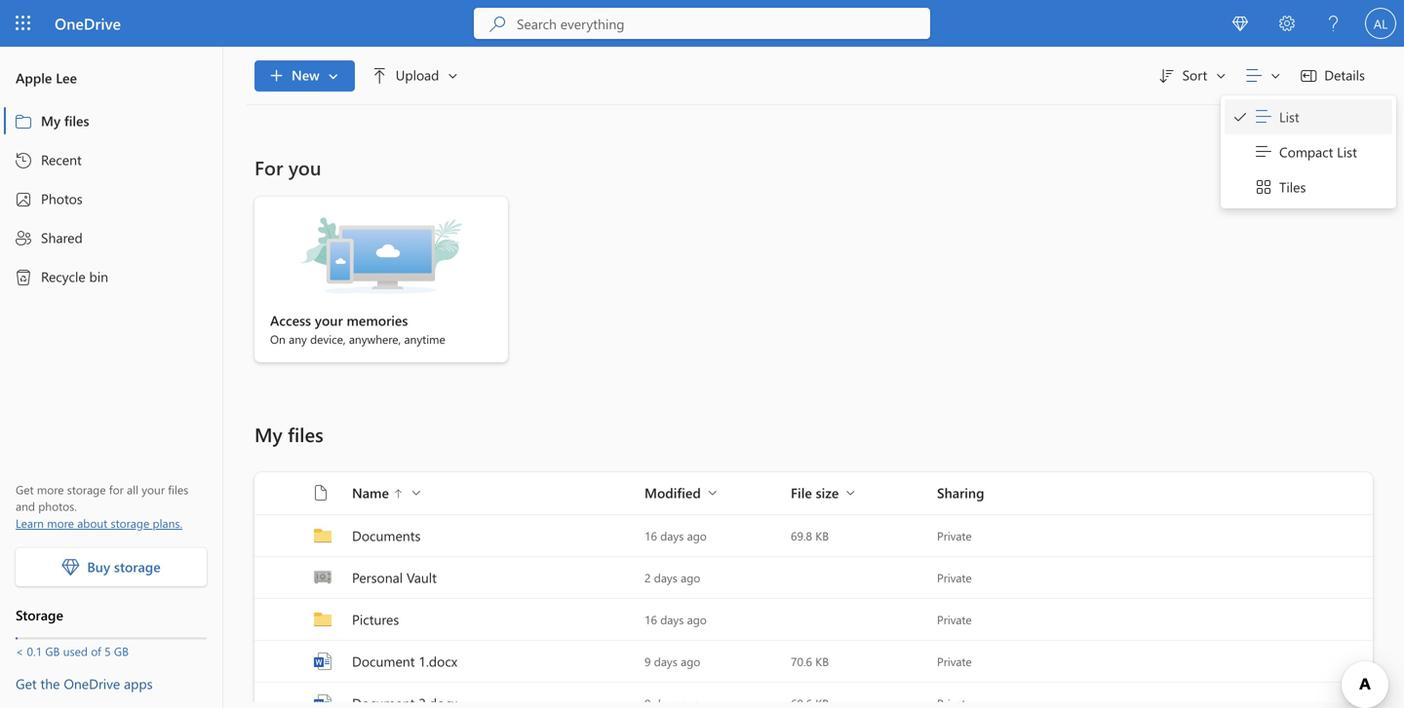 Task type: vqa. For each thing, say whether or not it's contained in the screenshot.
4.docx's 5 minutes ago element
no



Task type: locate. For each thing, give the bounding box(es) containing it.
9 days ago element
[[644, 652, 771, 672], [644, 694, 771, 709]]

2
[[644, 570, 651, 586]]

16 days ago for documents
[[644, 528, 707, 544]]

details
[[1324, 66, 1365, 84]]


[[270, 69, 284, 83]]

2 vertical spatial storage
[[114, 558, 161, 576]]

list up compact
[[1279, 108, 1299, 126]]

pictures
[[352, 611, 399, 629]]

 inside  new 
[[327, 71, 339, 82]]

my inside list
[[41, 112, 61, 130]]

for you
[[254, 155, 321, 180]]

2 16 from the top
[[644, 612, 657, 628]]

ago up 2 days ago element
[[687, 528, 707, 544]]

9 days ago element containing 9 days ago
[[644, 652, 771, 672]]

days inside personal vault, folder, folder has 0 items, private, modified 11/15/2023 row
[[654, 570, 677, 586]]

16 down 2
[[644, 612, 657, 628]]

1 vertical spatial files
[[288, 422, 323, 448]]

your right all
[[142, 482, 165, 498]]

2 private button from the top
[[937, 568, 1083, 588]]

ago inside 'pictures, folder, folder has 0 items, private, modified 11/1/2023' row
[[687, 612, 707, 628]]

private
[[937, 528, 972, 544], [937, 570, 972, 586], [937, 612, 972, 628], [937, 654, 972, 670]]


[[372, 68, 388, 84]]

0 vertical spatial 9 days ago element
[[644, 652, 771, 672]]

1 horizontal spatial your
[[315, 312, 343, 330]]

documents
[[352, 527, 421, 545]]

the
[[40, 675, 60, 693]]

2 vertical spatial files
[[168, 482, 188, 498]]

cell up document 1.docx, docx file, private, modified 11/8/2023, 70.6 kb row
[[779, 600, 925, 641]]

1 get from the top
[[16, 482, 34, 498]]

days up 9 days ago
[[660, 612, 684, 628]]

16 days ago element up 2 days ago element
[[644, 527, 771, 546]]

0 vertical spatial storage
[[67, 482, 106, 498]]


[[393, 488, 405, 500]]

1 vertical spatial 9 days ago element
[[644, 694, 771, 709]]

apple lee heading
[[0, 62, 222, 98]]

  list
[[1232, 108, 1299, 126]]

1 horizontal spatial gb
[[114, 644, 129, 660]]

3 private from the top
[[937, 612, 972, 628]]

 right  at the top of page
[[1256, 109, 1271, 125]]

 for 
[[1232, 16, 1248, 31]]

None search field
[[474, 8, 930, 39]]

get for get the onedrive apps
[[16, 675, 37, 693]]

sort
[[1182, 66, 1207, 84]]

personal
[[352, 569, 403, 587]]

ago inside the documents, folder, folder has 1 items, private, modified 11/1/2023, 69.8 kb row
[[687, 528, 707, 544]]

list right compact
[[1337, 143, 1357, 161]]

cell up 'pictures, folder, folder has 0 items, private, modified 11/1/2023' row
[[779, 558, 925, 599]]

 inside  
[[1270, 70, 1281, 82]]

storage left for
[[67, 482, 106, 498]]

9 days ago element inside document 2.docx, docx file, private, modified 11/8/2023, 69.6 kb row
[[644, 694, 771, 709]]

1 vertical spatial kb
[[815, 654, 829, 670]]

for
[[109, 482, 124, 498]]

ago
[[687, 528, 707, 544], [681, 570, 700, 586], [687, 612, 707, 628], [681, 654, 700, 670]]

your up device, at the left top
[[315, 312, 343, 330]]

gb right the 5
[[114, 644, 129, 660]]


[[1232, 109, 1248, 125]]

more down photos.
[[47, 516, 74, 531]]

16 days ago element down 2 days ago element
[[644, 610, 771, 630]]

kb inside row
[[815, 528, 829, 544]]

0 vertical spatial onedrive
[[55, 13, 121, 34]]

1 9 days ago element from the top
[[644, 652, 771, 672]]

 right  at left bottom
[[410, 488, 422, 499]]

2 kb from the top
[[815, 654, 829, 670]]

 inside  buy storage
[[62, 558, 79, 576]]

16 days ago element for pictures
[[644, 610, 771, 630]]

 inside file size 
[[845, 488, 856, 499]]

column headers. use its menus to perform column operations like sort and filter row
[[254, 473, 1373, 516]]

kb right 69.8
[[815, 528, 829, 544]]

0 vertical spatial 16 days ago element
[[644, 527, 771, 546]]

document 1.docx, docx file, private, modified 11/8/2023, 70.6 kb row
[[254, 642, 1373, 683]]

0 horizontal spatial list
[[1279, 108, 1299, 126]]

private button inside row
[[937, 652, 1083, 672]]

1 vertical spatial more
[[47, 516, 74, 531]]

files up plans.
[[168, 482, 188, 498]]

2 cell from the top
[[779, 600, 925, 641]]

group down onedrive banner
[[247, 57, 1149, 96]]

1 vertical spatial 16 days ago
[[644, 612, 707, 628]]

 up   list
[[1246, 68, 1262, 84]]

cell inside personal vault, folder, folder has 0 items, private, modified 11/15/2023 row
[[779, 558, 925, 599]]

0 horizontal spatial my
[[41, 112, 61, 130]]

16 days ago up 9 days ago
[[644, 612, 707, 628]]

16 days ago element inside the documents, folder, folder has 1 items, private, modified 11/1/2023, 69.8 kb row
[[644, 527, 771, 546]]

pictures link
[[352, 611, 399, 630]]

 inside  sort 
[[1215, 70, 1227, 82]]

your inside access your memories on any device, anywhere, anytime
[[315, 312, 343, 330]]

buy
[[87, 558, 110, 576]]

private button
[[937, 527, 1083, 546], [937, 568, 1083, 588], [937, 610, 1083, 630], [937, 652, 1083, 672]]

document
[[352, 653, 415, 671]]

9 days ago element inside document 1.docx, docx file, private, modified 11/8/2023, 70.6 kb row
[[644, 652, 771, 672]]

16 inside 'pictures, folder, folder has 0 items, private, modified 11/1/2023' row
[[644, 612, 657, 628]]

2 group from the left
[[1149, 57, 1381, 96]]

private button for documents
[[937, 527, 1083, 546]]

 right size on the right bottom of page
[[845, 488, 856, 499]]

0 horizontal spatial your
[[142, 482, 165, 498]]

group up   list
[[1149, 57, 1381, 96]]

files up 
[[288, 422, 323, 448]]

pictures, folder, folder has 0 items, private, modified 11/1/2023 row
[[254, 600, 1373, 642]]

0 vertical spatial list
[[1279, 108, 1299, 126]]

 right sort
[[1215, 70, 1227, 82]]

 inside name  
[[410, 488, 422, 499]]

storage down all
[[111, 516, 149, 531]]

0.1
[[27, 644, 42, 660]]

9 days ago element down 9 days ago
[[644, 694, 771, 709]]

my files grid
[[254, 473, 1373, 709]]

16 days ago
[[644, 528, 707, 544], [644, 612, 707, 628]]

1 gb from the left
[[45, 644, 60, 660]]

2 private from the top
[[937, 570, 972, 586]]

ago right 9 on the left of page
[[681, 654, 700, 670]]

 upload 
[[372, 66, 459, 84]]

 sort 
[[1159, 66, 1227, 84]]

document 1.docx link
[[352, 653, 457, 672]]

storage right 'buy'
[[114, 558, 161, 576]]

16 days ago for pictures
[[644, 612, 707, 628]]

 right new
[[327, 71, 339, 82]]

2 get from the top
[[16, 675, 37, 693]]

kb
[[815, 528, 829, 544], [815, 654, 829, 670]]

1 horizontal spatial files
[[168, 482, 188, 498]]

1 vertical spatial your
[[142, 482, 165, 498]]

 inside 'dropdown button'
[[1232, 16, 1248, 31]]

1 vertical spatial 
[[62, 558, 79, 576]]

private button for personal vault
[[937, 568, 1083, 588]]

my files
[[254, 422, 323, 448]]

list
[[2, 97, 220, 301]]


[[1159, 68, 1175, 84]]

more up photos.
[[37, 482, 64, 498]]

0 vertical spatial files
[[64, 112, 89, 130]]

tiles
[[1279, 178, 1306, 196]]

2 days ago element
[[644, 568, 771, 588]]

of
[[91, 644, 101, 660]]

cell inside 'pictures, folder, folder has 0 items, private, modified 11/1/2023' row
[[779, 600, 925, 641]]

1 private button from the top
[[937, 527, 1083, 546]]

1 vertical spatial my
[[254, 422, 282, 448]]

1 horizontal spatial list
[[1337, 143, 1357, 161]]

days inside 'pictures, folder, folder has 0 items, private, modified 11/1/2023' row
[[660, 612, 684, 628]]

kb for document 1.docx
[[815, 654, 829, 670]]

 right modified
[[707, 488, 718, 499]]

 inside the command bar menu bar
[[1246, 68, 1262, 84]]

about
[[77, 516, 107, 531]]

 for new
[[327, 71, 339, 82]]

ago inside 2 days ago element
[[681, 570, 700, 586]]

0 vertical spatial 
[[1232, 16, 1248, 31]]

recycle
[[41, 268, 85, 286]]

 recent
[[16, 151, 82, 169]]

1 vertical spatial cell
[[779, 600, 925, 641]]

0 horizontal spatial 
[[62, 558, 79, 576]]

16 days ago inside 'pictures, folder, folder has 0 items, private, modified 11/1/2023' row
[[644, 612, 707, 628]]

get left the
[[16, 675, 37, 693]]

9 days ago element down 2 days ago element
[[644, 652, 771, 672]]

16 days ago inside the documents, folder, folder has 1 items, private, modified 11/1/2023, 69.8 kb row
[[644, 528, 707, 544]]

1 kb from the top
[[815, 528, 829, 544]]

days right 9 on the left of page
[[654, 654, 677, 670]]

16 days ago up the 2 days ago
[[644, 528, 707, 544]]

ago for document 1.docx
[[681, 654, 700, 670]]

 right upload
[[447, 70, 459, 82]]

4 private button from the top
[[937, 652, 1083, 672]]

size
[[816, 484, 839, 502]]

document 2.docx, docx file, private, modified 11/8/2023, 69.6 kb row
[[254, 683, 1373, 709]]

16 days ago element inside 'pictures, folder, folder has 0 items, private, modified 11/1/2023' row
[[644, 610, 771, 630]]

onedrive inside banner
[[55, 13, 121, 34]]

1 16 days ago element from the top
[[644, 527, 771, 546]]

1 cell from the top
[[779, 558, 925, 599]]

1 vertical spatial 
[[1256, 109, 1271, 125]]

ago inside document 1.docx, docx file, private, modified 11/8/2023, 70.6 kb row
[[681, 654, 700, 670]]


[[1256, 179, 1271, 195]]

1 16 from the top
[[644, 528, 657, 544]]

recent
[[41, 151, 82, 169]]

get up and
[[16, 482, 34, 498]]

and
[[16, 499, 35, 514]]

16 for pictures
[[644, 612, 657, 628]]

0 vertical spatial 
[[1246, 68, 1262, 84]]

onedrive down of
[[64, 675, 120, 693]]

None checkbox
[[254, 600, 301, 641], [254, 683, 301, 709], [254, 600, 301, 641], [254, 683, 301, 709]]

files
[[64, 112, 89, 130], [288, 422, 323, 448], [168, 482, 188, 498]]

get
[[16, 482, 34, 498], [16, 675, 37, 693]]

bin
[[89, 268, 108, 286]]

 new 
[[270, 66, 339, 84]]

1 16 days ago from the top
[[644, 528, 707, 544]]

kb inside row
[[815, 654, 829, 670]]

1 vertical spatial 16
[[644, 612, 657, 628]]

1 private from the top
[[937, 528, 972, 544]]

0 vertical spatial get
[[16, 482, 34, 498]]

cell
[[779, 558, 925, 599], [779, 600, 925, 641]]

9 days ago element for docx icon
[[644, 694, 771, 709]]


[[16, 270, 31, 285]]

your inside get more storage for all your files and photos. learn more about storage plans.
[[142, 482, 165, 498]]

16
[[644, 528, 657, 544], [644, 612, 657, 628]]

1 horizontal spatial 
[[1232, 16, 1248, 31]]

2 16 days ago element from the top
[[644, 610, 771, 630]]

days up the 2 days ago
[[660, 528, 684, 544]]

private inside row
[[937, 654, 972, 670]]

files up recent
[[64, 112, 89, 130]]

memories
[[347, 312, 408, 330]]

16 inside the documents, folder, folder has 1 items, private, modified 11/1/2023, 69.8 kb row
[[644, 528, 657, 544]]

days inside the documents, folder, folder has 1 items, private, modified 11/1/2023, 69.8 kb row
[[660, 528, 684, 544]]

1 group from the left
[[247, 57, 1149, 96]]

 inside  upload 
[[447, 70, 459, 82]]

photos
[[41, 190, 83, 208]]

0 vertical spatial cell
[[779, 558, 925, 599]]

cell for pictures
[[779, 600, 925, 641]]

ago down 2 days ago element
[[687, 612, 707, 628]]

0 vertical spatial more
[[37, 482, 64, 498]]

days for documents
[[660, 528, 684, 544]]

 up  
[[1232, 16, 1248, 31]]

gb
[[45, 644, 60, 660], [114, 644, 129, 660]]

modified
[[644, 484, 701, 502]]

days inside document 1.docx, docx file, private, modified 11/8/2023, 70.6 kb row
[[654, 654, 677, 670]]

list containing my files
[[2, 97, 220, 301]]

 left 
[[1270, 70, 1281, 82]]

<
[[16, 644, 24, 660]]

2 16 days ago from the top
[[644, 612, 707, 628]]

group
[[247, 57, 1149, 96], [1149, 57, 1381, 96]]

0 vertical spatial kb
[[815, 528, 829, 544]]

kb right 70.6
[[815, 654, 829, 670]]

my
[[41, 112, 61, 130], [254, 422, 282, 448]]

1 vertical spatial 16 days ago element
[[644, 610, 771, 630]]

0 horizontal spatial files
[[64, 112, 89, 130]]

onedrive up lee
[[55, 13, 121, 34]]

my up toggle selection for all items checkbox
[[254, 422, 282, 448]]

get the onedrive apps
[[16, 675, 153, 693]]

4 private from the top
[[937, 654, 972, 670]]

 compact list
[[1256, 143, 1357, 161]]

on
[[270, 332, 286, 347]]

days right 2
[[654, 570, 677, 586]]

private button for document 1.docx
[[937, 652, 1083, 672]]

0 horizontal spatial gb
[[45, 644, 60, 660]]

days
[[660, 528, 684, 544], [654, 570, 677, 586], [660, 612, 684, 628], [654, 654, 677, 670]]

0 vertical spatial 16
[[644, 528, 657, 544]]

1 vertical spatial get
[[16, 675, 37, 693]]

 my files
[[16, 112, 89, 130]]

personal vault, folder, folder has 0 items, private, modified 11/15/2023 row
[[254, 558, 1373, 600]]

my right 
[[41, 112, 61, 130]]

16 days ago element
[[644, 527, 771, 546], [644, 610, 771, 630]]

1 vertical spatial list
[[1337, 143, 1357, 161]]

9 days ago
[[644, 654, 700, 670]]

anywhere,
[[349, 332, 401, 347]]

documents, folder, folder has 1 items, private, modified 11/1/2023, 69.8 kb row
[[254, 516, 1373, 558]]

 left 'buy'
[[62, 558, 79, 576]]

1.docx
[[419, 653, 457, 671]]

3 private button from the top
[[937, 610, 1083, 630]]

days for document 1.docx
[[654, 654, 677, 670]]

None checkbox
[[254, 516, 301, 557], [254, 558, 301, 599], [254, 642, 301, 683], [254, 516, 301, 557], [254, 558, 301, 599], [254, 642, 301, 683]]

0 vertical spatial my
[[41, 112, 61, 130]]

16 up 2
[[644, 528, 657, 544]]

your
[[315, 312, 343, 330], [142, 482, 165, 498]]

ago for pictures
[[687, 612, 707, 628]]

ago right 2
[[681, 570, 700, 586]]

sharing
[[937, 484, 984, 502]]

0 vertical spatial your
[[315, 312, 343, 330]]

storage
[[67, 482, 106, 498], [111, 516, 149, 531], [114, 558, 161, 576]]

more
[[37, 482, 64, 498], [47, 516, 74, 531]]

get inside get more storage for all your files and photos. learn more about storage plans.
[[16, 482, 34, 498]]

2 9 days ago element from the top
[[644, 694, 771, 709]]

gb right 0.1
[[45, 644, 60, 660]]

0 vertical spatial 16 days ago
[[644, 528, 707, 544]]

folder image
[[313, 610, 332, 630]]



Task type: describe. For each thing, give the bounding box(es) containing it.
1 vertical spatial onedrive
[[64, 675, 120, 693]]

 inside modified 
[[707, 488, 718, 499]]

days for pictures
[[660, 612, 684, 628]]

 shared
[[16, 229, 83, 247]]

 photos
[[16, 190, 83, 208]]

compact
[[1279, 143, 1333, 161]]

days for personal vault
[[654, 570, 677, 586]]

group containing new
[[247, 57, 1149, 96]]

storage
[[16, 606, 63, 624]]

plans.
[[153, 516, 182, 531]]

1 vertical spatial storage
[[111, 516, 149, 531]]

onedrive banner
[[0, 0, 1404, 49]]

16 days ago element for documents
[[644, 527, 771, 546]]

 buy storage
[[62, 558, 161, 576]]


[[16, 153, 31, 168]]

al image
[[1365, 8, 1396, 39]]

you
[[288, 155, 321, 180]]

private for documents
[[937, 528, 972, 544]]

any
[[289, 332, 307, 347]]

ago for personal vault
[[681, 570, 700, 586]]

 inside   list
[[1256, 109, 1271, 125]]

ago for documents
[[687, 528, 707, 544]]

 details
[[1301, 66, 1365, 84]]

used
[[63, 644, 88, 660]]

device,
[[310, 332, 346, 347]]

access
[[270, 312, 311, 330]]

 for  buy storage
[[62, 558, 79, 576]]

69.8
[[791, 528, 812, 544]]

Toggle selection for all items checkbox
[[254, 473, 301, 514]]

files inside list
[[64, 112, 89, 130]]

new
[[292, 66, 320, 84]]

cell for personal vault
[[779, 558, 925, 599]]

get more storage for all your files and photos. learn more about storage plans.
[[16, 482, 188, 531]]

lee
[[56, 69, 77, 87]]

personal vault
[[352, 569, 437, 587]]

 for upload
[[447, 70, 459, 82]]

personal vault link
[[352, 569, 437, 588]]

command bar menu bar
[[247, 53, 1381, 99]]

< 0.1 gb  used of 5 gb link
[[16, 644, 129, 660]]

get the onedrive apps link
[[0, 667, 222, 701]]

16 for documents
[[644, 528, 657, 544]]

Search box. Suggestions appear as you type. search field
[[517, 8, 930, 39]]

9
[[644, 654, 651, 670]]

private for pictures
[[937, 612, 972, 628]]

photos.
[[38, 499, 77, 514]]

2 gb from the left
[[114, 644, 129, 660]]

private button for pictures
[[937, 610, 1083, 630]]

 
[[1246, 68, 1281, 84]]

 for size
[[845, 488, 856, 499]]


[[16, 114, 31, 129]]

name
[[352, 484, 389, 502]]

upload
[[396, 66, 439, 84]]

storage for more
[[67, 482, 106, 498]]

< 0.1 gb  used of 5 gb
[[16, 644, 129, 660]]


[[16, 192, 31, 207]]

onedrive link
[[55, 0, 121, 47]]

docx image
[[313, 694, 332, 709]]

group containing sort
[[1149, 57, 1381, 96]]

70.6
[[791, 654, 812, 670]]

2 days ago
[[644, 570, 700, 586]]

docx image
[[313, 652, 332, 672]]

all
[[127, 482, 138, 498]]

kb for documents
[[815, 528, 829, 544]]

69.8 kb
[[791, 528, 829, 544]]

shared
[[41, 229, 83, 247]]

70.6 kb
[[791, 654, 829, 670]]

storage for buy
[[114, 558, 161, 576]]

 tiles
[[1256, 178, 1306, 196]]

 for 
[[410, 488, 422, 499]]


[[1301, 68, 1317, 84]]

9 days ago element for docx image
[[644, 652, 771, 672]]

documents link
[[352, 527, 421, 546]]

modified 
[[644, 484, 718, 502]]

 recycle bin
[[16, 268, 108, 286]]


[[1256, 144, 1271, 160]]


[[16, 231, 31, 246]]

apple
[[16, 69, 52, 87]]

get for get more storage for all your files and photos. learn more about storage plans.
[[16, 482, 34, 498]]


[[313, 486, 329, 501]]

access your memories on any device, anywhere, anytime
[[270, 312, 445, 347]]

folder image
[[313, 527, 332, 546]]

apple lee
[[16, 69, 77, 87]]

access your memories heading
[[270, 312, 469, 333]]

files inside get more storage for all your files and photos. learn more about storage plans.
[[168, 482, 188, 498]]

vault
[[407, 569, 437, 587]]

list for 
[[1279, 108, 1299, 126]]

anytime
[[404, 332, 445, 347]]

 button
[[1217, 0, 1264, 49]]

1 horizontal spatial my
[[254, 422, 282, 448]]

learn more about storage plans. link
[[16, 516, 207, 531]]

list for compact
[[1337, 143, 1357, 161]]

document 1.docx
[[352, 653, 457, 671]]

private for personal vault
[[937, 570, 972, 586]]

 for sort
[[1215, 70, 1227, 82]]

file size 
[[791, 484, 856, 502]]

5
[[104, 644, 111, 660]]

file
[[791, 484, 812, 502]]

2 horizontal spatial files
[[288, 422, 323, 448]]

private for document 1.docx
[[937, 654, 972, 670]]

name  
[[352, 484, 422, 502]]

for
[[254, 155, 283, 180]]

learn
[[16, 516, 44, 531]]



